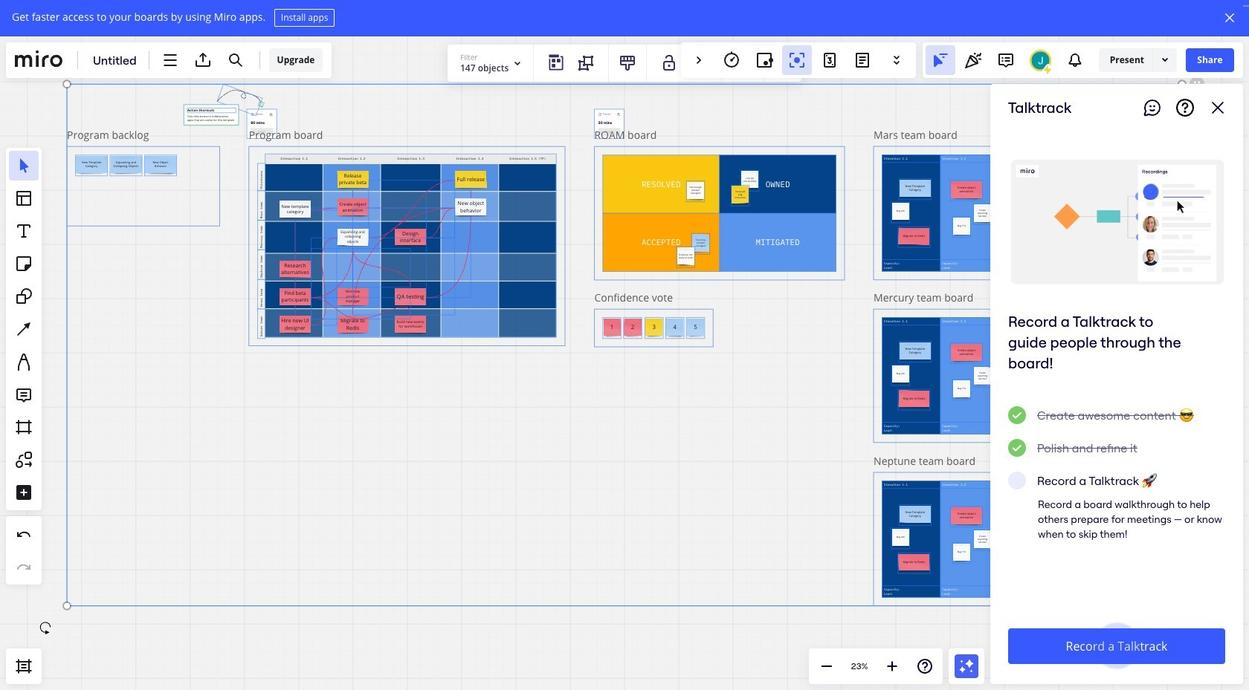 Task type: vqa. For each thing, say whether or not it's contained in the screenshot.
Collaboration toolbar
yes



Task type: describe. For each thing, give the bounding box(es) containing it.
close image
[[1223, 11, 1236, 25]]

reactions image
[[964, 51, 982, 69]]

open frames image
[[15, 658, 33, 676]]

collaboration toolbar
[[681, 42, 916, 78]]

feed image
[[1066, 51, 1084, 69]]

export this board image
[[194, 51, 212, 69]]

communication toolbar
[[922, 42, 1243, 78]]

img image
[[509, 54, 527, 72]]

comment image
[[997, 51, 1015, 69]]

hide apps image
[[690, 51, 708, 69]]



Task type: locate. For each thing, give the bounding box(es) containing it.
board toolbar
[[6, 42, 332, 78]]

context menu toolbar
[[448, 45, 802, 82]]

search image
[[226, 51, 244, 69]]

creation toolbar
[[6, 84, 42, 649]]

banner
[[0, 0, 335, 36]]

help center image
[[1176, 99, 1194, 117]]

spagx image
[[660, 54, 678, 72], [579, 56, 593, 71], [777, 57, 789, 69], [1008, 407, 1026, 425], [1008, 439, 1026, 457]]

spagx image
[[1159, 54, 1171, 65], [547, 54, 565, 72], [690, 54, 708, 72], [1041, 64, 1053, 75]]

main menu image
[[161, 51, 179, 69]]

hide collaborators' cursors image
[[931, 51, 949, 69]]



